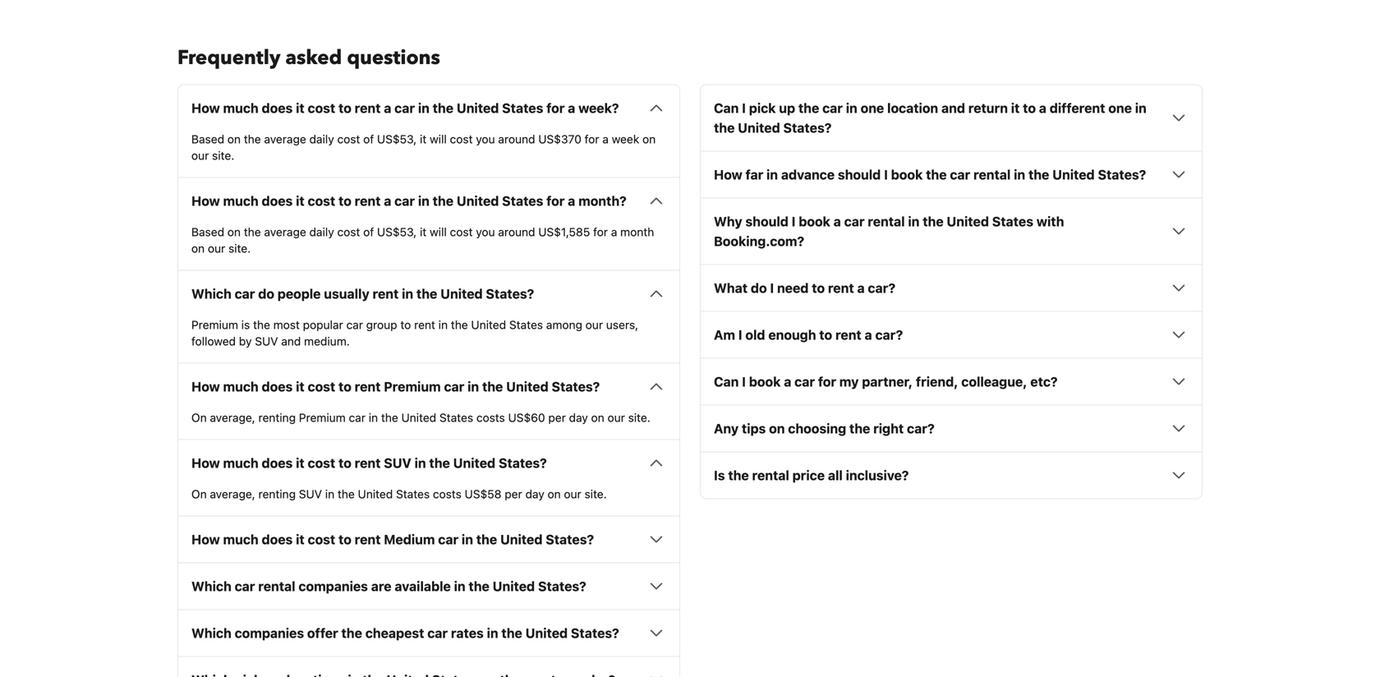 Task type: locate. For each thing, give the bounding box(es) containing it.
with
[[1037, 213, 1064, 229]]

in
[[418, 100, 430, 116], [846, 100, 858, 116], [1135, 100, 1147, 116], [767, 167, 778, 182], [1014, 167, 1026, 182], [418, 193, 430, 209], [908, 213, 920, 229], [402, 286, 413, 301], [439, 318, 448, 331], [468, 379, 479, 394], [369, 411, 378, 424], [415, 455, 426, 471], [325, 487, 335, 501], [462, 531, 473, 547], [454, 578, 466, 594], [487, 625, 498, 641]]

day right us$60
[[569, 411, 588, 424]]

one right different
[[1109, 100, 1132, 116]]

0 horizontal spatial day
[[525, 487, 545, 501]]

1 horizontal spatial premium
[[299, 411, 346, 424]]

around inside based on the average daily cost of us$53, it will cost you around us$1,585 for a month on our site.
[[498, 225, 535, 239]]

4 does from the top
[[262, 455, 293, 471]]

of down the how much does it cost to rent a car in the united states for a week?
[[363, 132, 374, 146]]

for inside based on the average daily cost of us$53, it will cost you around us$1,585 for a month on our site.
[[593, 225, 608, 239]]

book
[[891, 167, 923, 182], [799, 213, 831, 229], [749, 374, 781, 389]]

will down how much does it cost to rent a car in the united states for a month? dropdown button
[[430, 225, 447, 239]]

5 does from the top
[[262, 531, 293, 547]]

costs left us$60
[[476, 411, 505, 424]]

car? right right
[[907, 421, 935, 436]]

0 horizontal spatial per
[[505, 487, 522, 501]]

a left 'week?'
[[568, 100, 575, 116]]

2 vertical spatial which
[[191, 625, 232, 641]]

1 on from the top
[[191, 411, 207, 424]]

0 vertical spatial can
[[714, 100, 739, 116]]

1 vertical spatial on
[[191, 487, 207, 501]]

medium.
[[304, 334, 350, 348]]

costs left us$58
[[433, 487, 462, 501]]

rent right need
[[828, 280, 854, 296]]

which inside which car rental companies are available in the united states? dropdown button
[[191, 578, 232, 594]]

rent up on average, renting premium car in the united states costs us$60 per day on our site.
[[355, 379, 381, 394]]

2 average, from the top
[[210, 487, 255, 501]]

can inside can i pick up the car in one location and return it to a different one in the united states?
[[714, 100, 739, 116]]

0 horizontal spatial should
[[746, 213, 789, 229]]

1 vertical spatial should
[[746, 213, 789, 229]]

will
[[430, 132, 447, 146], [430, 225, 447, 239]]

0 vertical spatial daily
[[309, 132, 334, 146]]

book down old
[[749, 374, 781, 389]]

states left the among
[[509, 318, 543, 331]]

much for how much does it cost to rent premium car in the united states?
[[223, 379, 259, 394]]

car? up partner,
[[875, 327, 903, 342]]

colleague,
[[962, 374, 1027, 389]]

per right us$60
[[548, 411, 566, 424]]

a inside based on the average daily cost of us$53, it will cost you around us$370 for a week on our site.
[[603, 132, 609, 146]]

how much does it cost to rent a car in the united states for a week? button
[[191, 98, 666, 118]]

much for how much does it cost to rent a car in the united states for a week?
[[223, 100, 259, 116]]

around left the us$370
[[498, 132, 535, 146]]

2 based from the top
[[191, 225, 224, 239]]

0 vertical spatial average,
[[210, 411, 255, 424]]

a up based on the average daily cost of us$53, it will cost you around us$1,585 for a month on our site.
[[384, 193, 391, 209]]

does for how much does it cost to rent medium car in the united states?
[[262, 531, 293, 547]]

united inside premium is the most popular car group to rent in the united states among our users, followed by suv and medium.
[[471, 318, 506, 331]]

0 vertical spatial and
[[942, 100, 965, 116]]

which car do people usually rent in the united states? button
[[191, 284, 666, 303]]

suv up on average, renting suv in the united states costs us$58 per day on our site.
[[384, 455, 411, 471]]

2 average from the top
[[264, 225, 306, 239]]

can up any
[[714, 374, 739, 389]]

0 vertical spatial book
[[891, 167, 923, 182]]

based inside based on the average daily cost of us$53, it will cost you around us$1,585 for a month on our site.
[[191, 225, 224, 239]]

1 vertical spatial premium
[[384, 379, 441, 394]]

1 does from the top
[[262, 100, 293, 116]]

car?
[[868, 280, 896, 296], [875, 327, 903, 342], [907, 421, 935, 436]]

2 us$53, from the top
[[377, 225, 417, 239]]

it inside based on the average daily cost of us$53, it will cost you around us$1,585 for a month on our site.
[[420, 225, 427, 239]]

3 does from the top
[[262, 379, 293, 394]]

does for how much does it cost to rent a car in the united states for a week?
[[262, 100, 293, 116]]

1 horizontal spatial day
[[569, 411, 588, 424]]

you
[[476, 132, 495, 146], [476, 225, 495, 239]]

1 one from the left
[[861, 100, 884, 116]]

you inside based on the average daily cost of us$53, it will cost you around us$1,585 for a month on our site.
[[476, 225, 495, 239]]

0 vertical spatial will
[[430, 132, 447, 146]]

the inside based on the average daily cost of us$53, it will cost you around us$370 for a week on our site.
[[244, 132, 261, 146]]

how for how much does it cost to rent suv in the united states?
[[191, 455, 220, 471]]

of inside based on the average daily cost of us$53, it will cost you around us$370 for a week on our site.
[[363, 132, 374, 146]]

1 of from the top
[[363, 132, 374, 146]]

0 horizontal spatial book
[[749, 374, 781, 389]]

you down how much does it cost to rent a car in the united states for a week? dropdown button
[[476, 132, 495, 146]]

a left different
[[1039, 100, 1047, 116]]

do left 'people'
[[258, 286, 274, 301]]

can for can i book a car for my partner, friend, colleague, etc?
[[714, 374, 739, 389]]

how much does it cost to rent a car in the united states for a month? button
[[191, 191, 666, 211]]

how much does it cost to rent a car in the united states for a week?
[[191, 100, 619, 116]]

does for how much does it cost to rent premium car in the united states?
[[262, 379, 293, 394]]

a inside dropdown button
[[784, 374, 792, 389]]

a left month
[[611, 225, 617, 239]]

can inside dropdown button
[[714, 374, 739, 389]]

average for how much does it cost to rent a car in the united states for a month?
[[264, 225, 306, 239]]

and inside can i pick up the car in one location and return it to a different one in the united states?
[[942, 100, 965, 116]]

1 renting from the top
[[258, 411, 296, 424]]

0 vertical spatial per
[[548, 411, 566, 424]]

can i pick up the car in one location and return it to a different one in the united states?
[[714, 100, 1147, 135]]

rent down which car do people usually rent in the united states? dropdown button on the top left
[[414, 318, 435, 331]]

how much does it cost to rent suv in the united states? button
[[191, 453, 666, 473]]

for up us$1,585
[[547, 193, 565, 209]]

which for which car do people usually rent in the united states?
[[191, 286, 232, 301]]

is the rental price all inclusive? button
[[714, 465, 1189, 485]]

average
[[264, 132, 306, 146], [264, 225, 306, 239]]

0 vertical spatial on
[[191, 411, 207, 424]]

per right us$58
[[505, 487, 522, 501]]

states up the us$370
[[502, 100, 543, 116]]

all
[[828, 467, 843, 483]]

1 horizontal spatial costs
[[476, 411, 505, 424]]

us$1,585
[[538, 225, 590, 239]]

4 much from the top
[[223, 455, 259, 471]]

5 much from the top
[[223, 531, 259, 547]]

which car rental companies are available in the united states? button
[[191, 576, 666, 596]]

up
[[779, 100, 795, 116]]

which
[[191, 286, 232, 301], [191, 578, 232, 594], [191, 625, 232, 641]]

rent up group
[[373, 286, 399, 301]]

site.
[[212, 149, 234, 162], [228, 241, 251, 255], [628, 411, 651, 424], [585, 487, 607, 501]]

of for how much does it cost to rent a car in the united states for a week?
[[363, 132, 374, 146]]

around left us$1,585
[[498, 225, 535, 239]]

for inside dropdown button
[[818, 374, 836, 389]]

0 horizontal spatial and
[[281, 334, 301, 348]]

will for month?
[[430, 225, 447, 239]]

0 vertical spatial which
[[191, 286, 232, 301]]

1 vertical spatial us$53,
[[377, 225, 417, 239]]

cost inside "dropdown button"
[[308, 379, 335, 394]]

for
[[547, 100, 565, 116], [585, 132, 599, 146], [547, 193, 565, 209], [593, 225, 608, 239], [818, 374, 836, 389]]

can i pick up the car in one location and return it to a different one in the united states? button
[[714, 98, 1189, 137]]

on
[[191, 411, 207, 424], [191, 487, 207, 501]]

states inside premium is the most popular car group to rent in the united states among our users, followed by suv and medium.
[[509, 318, 543, 331]]

car inside "dropdown button"
[[444, 379, 465, 394]]

companies up offer
[[299, 578, 368, 594]]

how much does it cost to rent suv in the united states?
[[191, 455, 547, 471]]

states up us$1,585
[[502, 193, 543, 209]]

united inside why should i book a car rental in the united states with booking.com?
[[947, 213, 989, 229]]

2 one from the left
[[1109, 100, 1132, 116]]

1 average, from the top
[[210, 411, 255, 424]]

companies
[[299, 578, 368, 594], [235, 625, 304, 641]]

2 which from the top
[[191, 578, 232, 594]]

0 vertical spatial you
[[476, 132, 495, 146]]

average, for how much does it cost to rent suv in the united states?
[[210, 487, 255, 501]]

site. inside based on the average daily cost of us$53, it will cost you around us$1,585 for a month on our site.
[[228, 241, 251, 255]]

enough
[[769, 327, 816, 342]]

to inside am i old enough to rent a car? dropdown button
[[819, 327, 832, 342]]

how much does it cost to rent a car in the united states for a month?
[[191, 193, 627, 209]]

1 will from the top
[[430, 132, 447, 146]]

based for how much does it cost to rent a car in the united states for a month?
[[191, 225, 224, 239]]

our inside based on the average daily cost of us$53, it will cost you around us$1,585 for a month on our site.
[[208, 241, 225, 255]]

0 vertical spatial based
[[191, 132, 224, 146]]

based
[[191, 132, 224, 146], [191, 225, 224, 239]]

book down advance
[[799, 213, 831, 229]]

0 vertical spatial car?
[[868, 280, 896, 296]]

2 will from the top
[[430, 225, 447, 239]]

2 vertical spatial suv
[[299, 487, 322, 501]]

will inside based on the average daily cost of us$53, it will cost you around us$1,585 for a month on our site.
[[430, 225, 447, 239]]

does for how much does it cost to rent suv in the united states?
[[262, 455, 293, 471]]

i up tips
[[742, 374, 746, 389]]

far
[[746, 167, 764, 182]]

0 horizontal spatial suv
[[255, 334, 278, 348]]

the inside "dropdown button"
[[482, 379, 503, 394]]

0 vertical spatial of
[[363, 132, 374, 146]]

rental inside why should i book a car rental in the united states with booking.com?
[[868, 213, 905, 229]]

one
[[861, 100, 884, 116], [1109, 100, 1132, 116]]

will down how much does it cost to rent a car in the united states for a week? dropdown button
[[430, 132, 447, 146]]

day right us$58
[[525, 487, 545, 501]]

does inside "dropdown button"
[[262, 379, 293, 394]]

need
[[777, 280, 809, 296]]

2 horizontal spatial book
[[891, 167, 923, 182]]

1 horizontal spatial and
[[942, 100, 965, 116]]

which inside which car do people usually rent in the united states? dropdown button
[[191, 286, 232, 301]]

us$53, inside based on the average daily cost of us$53, it will cost you around us$1,585 for a month on our site.
[[377, 225, 417, 239]]

2 you from the top
[[476, 225, 495, 239]]

car? for what do i need to rent a car?
[[868, 280, 896, 296]]

1 vertical spatial suv
[[384, 455, 411, 471]]

states down the how much does it cost to rent suv in the united states? dropdown button
[[396, 487, 430, 501]]

0 horizontal spatial premium
[[191, 318, 238, 331]]

i left old
[[739, 327, 742, 342]]

much for how much does it cost to rent medium car in the united states?
[[223, 531, 259, 547]]

renting for how much does it cost to rent suv in the united states?
[[258, 487, 296, 501]]

states down "how much does it cost to rent premium car in the united states?" "dropdown button"
[[440, 411, 473, 424]]

1 horizontal spatial should
[[838, 167, 881, 182]]

2 renting from the top
[[258, 487, 296, 501]]

us$58
[[465, 487, 502, 501]]

2 much from the top
[[223, 193, 259, 209]]

how
[[191, 100, 220, 116], [714, 167, 743, 182], [191, 193, 220, 209], [191, 379, 220, 394], [191, 455, 220, 471], [191, 531, 220, 547]]

i
[[742, 100, 746, 116], [884, 167, 888, 182], [792, 213, 796, 229], [770, 280, 774, 296], [739, 327, 742, 342], [742, 374, 746, 389]]

cost
[[308, 100, 335, 116], [337, 132, 360, 146], [450, 132, 473, 146], [308, 193, 335, 209], [337, 225, 360, 239], [450, 225, 473, 239], [308, 379, 335, 394], [308, 455, 335, 471], [308, 531, 335, 547]]

premium up on average, renting premium car in the united states costs us$60 per day on our site.
[[384, 379, 441, 394]]

our inside premium is the most popular car group to rent in the united states among our users, followed by suv and medium.
[[586, 318, 603, 331]]

1 vertical spatial costs
[[433, 487, 462, 501]]

around
[[498, 132, 535, 146], [498, 225, 535, 239]]

to inside premium is the most popular car group to rent in the united states among our users, followed by suv and medium.
[[400, 318, 411, 331]]

a down why should i book a car rental in the united states with booking.com?
[[857, 280, 865, 296]]

0 vertical spatial premium
[[191, 318, 238, 331]]

1 vertical spatial will
[[430, 225, 447, 239]]

1 can from the top
[[714, 100, 739, 116]]

price
[[793, 467, 825, 483]]

based for how much does it cost to rent a car in the united states for a week?
[[191, 132, 224, 146]]

1 around from the top
[[498, 132, 535, 146]]

the
[[433, 100, 454, 116], [799, 100, 819, 116], [714, 120, 735, 135], [244, 132, 261, 146], [926, 167, 947, 182], [1029, 167, 1050, 182], [433, 193, 454, 209], [923, 213, 944, 229], [244, 225, 261, 239], [417, 286, 437, 301], [253, 318, 270, 331], [451, 318, 468, 331], [482, 379, 503, 394], [381, 411, 398, 424], [850, 421, 870, 436], [429, 455, 450, 471], [728, 467, 749, 483], [338, 487, 355, 501], [476, 531, 497, 547], [469, 578, 490, 594], [341, 625, 362, 641], [502, 625, 522, 641]]

0 vertical spatial renting
[[258, 411, 296, 424]]

is
[[241, 318, 250, 331]]

1 vertical spatial around
[[498, 225, 535, 239]]

one left the location
[[861, 100, 884, 116]]

1 daily from the top
[[309, 132, 334, 146]]

for inside based on the average daily cost of us$53, it will cost you around us$370 for a week on our site.
[[585, 132, 599, 146]]

daily up 'people'
[[309, 225, 334, 239]]

of
[[363, 132, 374, 146], [363, 225, 374, 239]]

much inside "dropdown button"
[[223, 379, 259, 394]]

group
[[366, 318, 397, 331]]

month
[[620, 225, 654, 239]]

1 horizontal spatial book
[[799, 213, 831, 229]]

average, for how much does it cost to rent premium car in the united states?
[[210, 411, 255, 424]]

premium up the followed
[[191, 318, 238, 331]]

you inside based on the average daily cost of us$53, it will cost you around us$370 for a week on our site.
[[476, 132, 495, 146]]

a down advance
[[834, 213, 841, 229]]

i left need
[[770, 280, 774, 296]]

premium inside premium is the most popular car group to rent in the united states among our users, followed by suv and medium.
[[191, 318, 238, 331]]

return
[[969, 100, 1008, 116]]

states left the with
[[992, 213, 1034, 229]]

1 vertical spatial book
[[799, 213, 831, 229]]

1 vertical spatial car?
[[875, 327, 903, 342]]

premium up how much does it cost to rent suv in the united states?
[[299, 411, 346, 424]]

1 based from the top
[[191, 132, 224, 146]]

for down 'week?'
[[585, 132, 599, 146]]

suv down how much does it cost to rent suv in the united states?
[[299, 487, 322, 501]]

i up booking.com?
[[792, 213, 796, 229]]

i inside can i pick up the car in one location and return it to a different one in the united states?
[[742, 100, 746, 116]]

suv right 'by'
[[255, 334, 278, 348]]

1 horizontal spatial one
[[1109, 100, 1132, 116]]

3 much from the top
[[223, 379, 259, 394]]

average inside based on the average daily cost of us$53, it will cost you around us$1,585 for a month on our site.
[[264, 225, 306, 239]]

partner,
[[862, 374, 913, 389]]

of for how much does it cost to rent a car in the united states for a month?
[[363, 225, 374, 239]]

0 horizontal spatial one
[[861, 100, 884, 116]]

can
[[714, 100, 739, 116], [714, 374, 739, 389]]

for left 'my'
[[818, 374, 836, 389]]

us$53, down the how much does it cost to rent a car in the united states for a week?
[[377, 132, 417, 146]]

daily for how much does it cost to rent a car in the united states for a week?
[[309, 132, 334, 146]]

it
[[296, 100, 305, 116], [1011, 100, 1020, 116], [420, 132, 427, 146], [296, 193, 305, 209], [420, 225, 427, 239], [296, 379, 305, 394], [296, 455, 305, 471], [296, 531, 305, 547]]

1 vertical spatial of
[[363, 225, 374, 239]]

which inside which companies offer the cheapest car rates in the united states? dropdown button
[[191, 625, 232, 641]]

do right what
[[751, 280, 767, 296]]

0 vertical spatial us$53,
[[377, 132, 417, 146]]

much for how much does it cost to rent suv in the united states?
[[223, 455, 259, 471]]

of down how much does it cost to rent a car in the united states for a month?
[[363, 225, 374, 239]]

book inside dropdown button
[[749, 374, 781, 389]]

a down enough
[[784, 374, 792, 389]]

book up why should i book a car rental in the united states with booking.com?
[[891, 167, 923, 182]]

should
[[838, 167, 881, 182], [746, 213, 789, 229]]

of inside based on the average daily cost of us$53, it will cost you around us$1,585 for a month on our site.
[[363, 225, 374, 239]]

us$53, down how much does it cost to rent a car in the united states for a month?
[[377, 225, 417, 239]]

i inside why should i book a car rental in the united states with booking.com?
[[792, 213, 796, 229]]

rent up 'my'
[[836, 327, 862, 342]]

2 horizontal spatial suv
[[384, 455, 411, 471]]

states inside how much does it cost to rent a car in the united states for a week? dropdown button
[[502, 100, 543, 116]]

based inside based on the average daily cost of us$53, it will cost you around us$370 for a week on our site.
[[191, 132, 224, 146]]

states? inside "dropdown button"
[[552, 379, 600, 394]]

on for how much does it cost to rent premium car in the united states?
[[191, 411, 207, 424]]

car? down why should i book a car rental in the united states with booking.com?
[[868, 280, 896, 296]]

i inside can i book a car for my partner, friend, colleague, etc? dropdown button
[[742, 374, 746, 389]]

how inside "dropdown button"
[[191, 379, 220, 394]]

in inside premium is the most popular car group to rent in the united states among our users, followed by suv and medium.
[[439, 318, 448, 331]]

followed
[[191, 334, 236, 348]]

should up booking.com?
[[746, 213, 789, 229]]

1 average from the top
[[264, 132, 306, 146]]

2 of from the top
[[363, 225, 374, 239]]

2 on from the top
[[191, 487, 207, 501]]

to inside "how much does it cost to rent premium car in the united states?" "dropdown button"
[[339, 379, 352, 394]]

1 vertical spatial average,
[[210, 487, 255, 501]]

2 does from the top
[[262, 193, 293, 209]]

a left week
[[603, 132, 609, 146]]

1 vertical spatial average
[[264, 225, 306, 239]]

0 vertical spatial suv
[[255, 334, 278, 348]]

united
[[457, 100, 499, 116], [738, 120, 780, 135], [1053, 167, 1095, 182], [457, 193, 499, 209], [947, 213, 989, 229], [441, 286, 483, 301], [471, 318, 506, 331], [506, 379, 549, 394], [401, 411, 436, 424], [453, 455, 496, 471], [358, 487, 393, 501], [500, 531, 543, 547], [493, 578, 535, 594], [526, 625, 568, 641]]

2 daily from the top
[[309, 225, 334, 239]]

1 vertical spatial daily
[[309, 225, 334, 239]]

states inside why should i book a car rental in the united states with booking.com?
[[992, 213, 1034, 229]]

3 which from the top
[[191, 625, 232, 641]]

1 vertical spatial renting
[[258, 487, 296, 501]]

1 vertical spatial based
[[191, 225, 224, 239]]

1 much from the top
[[223, 100, 259, 116]]

and left return
[[942, 100, 965, 116]]

average for how much does it cost to rent a car in the united states for a week?
[[264, 132, 306, 146]]

premium
[[191, 318, 238, 331], [384, 379, 441, 394], [299, 411, 346, 424]]

you down how much does it cost to rent a car in the united states for a month? dropdown button
[[476, 225, 495, 239]]

what do i need to rent a car?
[[714, 280, 896, 296]]

2 around from the top
[[498, 225, 535, 239]]

asked
[[285, 44, 342, 71]]

2 horizontal spatial premium
[[384, 379, 441, 394]]

how much does it cost to rent premium car in the united states? button
[[191, 377, 666, 396]]

rent down questions on the top left of page
[[355, 100, 381, 116]]

tips
[[742, 421, 766, 436]]

0 vertical spatial average
[[264, 132, 306, 146]]

average inside based on the average daily cost of us$53, it will cost you around us$370 for a week on our site.
[[264, 132, 306, 146]]

i up why should i book a car rental in the united states with booking.com?
[[884, 167, 888, 182]]

1 us$53, from the top
[[377, 132, 417, 146]]

premium inside "dropdown button"
[[384, 379, 441, 394]]

daily inside based on the average daily cost of us$53, it will cost you around us$1,585 for a month on our site.
[[309, 225, 334, 239]]

for down 'month?'
[[593, 225, 608, 239]]

companies left offer
[[235, 625, 304, 641]]

us$53, inside based on the average daily cost of us$53, it will cost you around us$370 for a week on our site.
[[377, 132, 417, 146]]

0 vertical spatial day
[[569, 411, 588, 424]]

i left pick
[[742, 100, 746, 116]]

and down most
[[281, 334, 301, 348]]

1 horizontal spatial per
[[548, 411, 566, 424]]

daily down asked
[[309, 132, 334, 146]]

rent left medium
[[355, 531, 381, 547]]

usually
[[324, 286, 370, 301]]

1 vertical spatial which
[[191, 578, 232, 594]]

and inside premium is the most popular car group to rent in the united states among our users, followed by suv and medium.
[[281, 334, 301, 348]]

2 can from the top
[[714, 374, 739, 389]]

daily inside based on the average daily cost of us$53, it will cost you around us$370 for a week on our site.
[[309, 132, 334, 146]]

can left pick
[[714, 100, 739, 116]]

will inside based on the average daily cost of us$53, it will cost you around us$370 for a week on our site.
[[430, 132, 447, 146]]

medium
[[384, 531, 435, 547]]

should right advance
[[838, 167, 881, 182]]

should inside why should i book a car rental in the united states with booking.com?
[[746, 213, 789, 229]]

us$53,
[[377, 132, 417, 146], [377, 225, 417, 239]]

around inside based on the average daily cost of us$53, it will cost you around us$370 for a week on our site.
[[498, 132, 535, 146]]

right
[[874, 421, 904, 436]]

1 vertical spatial you
[[476, 225, 495, 239]]

1 vertical spatial can
[[714, 374, 739, 389]]

1 vertical spatial and
[[281, 334, 301, 348]]

different
[[1050, 100, 1105, 116]]

i inside how far in advance should i book the car rental in the united states? dropdown button
[[884, 167, 888, 182]]

popular
[[303, 318, 343, 331]]

choosing
[[788, 421, 846, 436]]

0 vertical spatial around
[[498, 132, 535, 146]]

1 which from the top
[[191, 286, 232, 301]]

2 vertical spatial book
[[749, 374, 781, 389]]

does
[[262, 100, 293, 116], [262, 193, 293, 209], [262, 379, 293, 394], [262, 455, 293, 471], [262, 531, 293, 547]]

car inside why should i book a car rental in the united states with booking.com?
[[844, 213, 865, 229]]

1 you from the top
[[476, 132, 495, 146]]



Task type: describe. For each thing, give the bounding box(es) containing it.
1 horizontal spatial suv
[[299, 487, 322, 501]]

i inside what do i need to rent a car? dropdown button
[[770, 280, 774, 296]]

users,
[[606, 318, 639, 331]]

for up the us$370
[[547, 100, 565, 116]]

to inside how much does it cost to rent a car in the united states for a month? dropdown button
[[339, 193, 352, 209]]

0 vertical spatial costs
[[476, 411, 505, 424]]

0 vertical spatial companies
[[299, 578, 368, 594]]

by
[[239, 334, 252, 348]]

how for how much does it cost to rent premium car in the united states?
[[191, 379, 220, 394]]

0 vertical spatial should
[[838, 167, 881, 182]]

premium is the most popular car group to rent in the united states among our users, followed by suv and medium.
[[191, 318, 639, 348]]

rent inside premium is the most popular car group to rent in the united states among our users, followed by suv and medium.
[[414, 318, 435, 331]]

to inside the how much does it cost to rent suv in the united states? dropdown button
[[339, 455, 352, 471]]

based on the average daily cost of us$53, it will cost you around us$370 for a week on our site.
[[191, 132, 656, 162]]

to inside how much does it cost to rent a car in the united states for a week? dropdown button
[[339, 100, 352, 116]]

available
[[395, 578, 451, 594]]

around for week?
[[498, 132, 535, 146]]

will for week?
[[430, 132, 447, 146]]

1 vertical spatial day
[[525, 487, 545, 501]]

questions
[[347, 44, 440, 71]]

can for can i pick up the car in one location and return it to a different one in the united states?
[[714, 100, 739, 116]]

inclusive?
[[846, 467, 909, 483]]

friend,
[[916, 374, 958, 389]]

rent inside "dropdown button"
[[355, 379, 381, 394]]

which for which car rental companies are available in the united states?
[[191, 578, 232, 594]]

in inside which companies offer the cheapest car rates in the united states? dropdown button
[[487, 625, 498, 641]]

daily for how much does it cost to rent a car in the united states for a month?
[[309, 225, 334, 239]]

to inside the "how much does it cost to rent medium car in the united states?" dropdown button
[[339, 531, 352, 547]]

etc?
[[1031, 374, 1058, 389]]

any
[[714, 421, 739, 436]]

advance
[[781, 167, 835, 182]]

how for how much does it cost to rent medium car in the united states?
[[191, 531, 220, 547]]

any tips on choosing the right car? button
[[714, 418, 1189, 438]]

it inside can i pick up the car in one location and return it to a different one in the united states?
[[1011, 100, 1020, 116]]

which car do people usually rent in the united states?
[[191, 286, 534, 301]]

you for week?
[[476, 132, 495, 146]]

to inside can i pick up the car in one location and return it to a different one in the united states?
[[1023, 100, 1036, 116]]

why should i book a car rental in the united states with booking.com?
[[714, 213, 1064, 249]]

how much does it cost to rent medium car in the united states?
[[191, 531, 594, 547]]

us$60
[[508, 411, 545, 424]]

a up can i book a car for my partner, friend, colleague, etc?
[[865, 327, 872, 342]]

how much does it cost to rent medium car in the united states? button
[[191, 529, 666, 549]]

people
[[278, 286, 321, 301]]

it inside "dropdown button"
[[296, 379, 305, 394]]

what do i need to rent a car? button
[[714, 278, 1189, 298]]

a inside why should i book a car rental in the united states with booking.com?
[[834, 213, 841, 229]]

to inside what do i need to rent a car? dropdown button
[[812, 280, 825, 296]]

how for how much does it cost to rent a car in the united states for a week?
[[191, 100, 220, 116]]

in inside how much does it cost to rent a car in the united states for a week? dropdown button
[[418, 100, 430, 116]]

how for how much does it cost to rent a car in the united states for a month?
[[191, 193, 220, 209]]

am i old enough to rent a car?
[[714, 327, 903, 342]]

the inside based on the average daily cost of us$53, it will cost you around us$1,585 for a month on our site.
[[244, 225, 261, 239]]

a inside based on the average daily cost of us$53, it will cost you around us$1,585 for a month on our site.
[[611, 225, 617, 239]]

book inside why should i book a car rental in the united states with booking.com?
[[799, 213, 831, 229]]

how for how far in advance should i book the car rental in the united states?
[[714, 167, 743, 182]]

in inside the how much does it cost to rent suv in the united states? dropdown button
[[415, 455, 426, 471]]

2 vertical spatial car?
[[907, 421, 935, 436]]

united inside can i pick up the car in one location and return it to a different one in the united states?
[[738, 120, 780, 135]]

a left 'month?'
[[568, 193, 575, 209]]

week?
[[579, 100, 619, 116]]

is the rental price all inclusive?
[[714, 467, 909, 483]]

site. inside based on the average daily cost of us$53, it will cost you around us$370 for a week on our site.
[[212, 149, 234, 162]]

in inside why should i book a car rental in the united states with booking.com?
[[908, 213, 920, 229]]

month?
[[579, 193, 627, 209]]

am
[[714, 327, 735, 342]]

cheapest
[[365, 625, 424, 641]]

you for month?
[[476, 225, 495, 239]]

rates
[[451, 625, 484, 641]]

1 horizontal spatial do
[[751, 280, 767, 296]]

location
[[887, 100, 938, 116]]

among
[[546, 318, 583, 331]]

can i book a car for my partner, friend, colleague, etc?
[[714, 374, 1058, 389]]

which companies offer the cheapest car rates in the united states?
[[191, 625, 619, 641]]

any tips on choosing the right car?
[[714, 421, 935, 436]]

it inside based on the average daily cost of us$53, it will cost you around us$370 for a week on our site.
[[420, 132, 427, 146]]

on average, renting suv in the united states costs us$58 per day on our site.
[[191, 487, 607, 501]]

booking.com?
[[714, 233, 805, 249]]

which companies offer the cheapest car rates in the united states? button
[[191, 623, 666, 643]]

week
[[612, 132, 639, 146]]

2 vertical spatial premium
[[299, 411, 346, 424]]

how far in advance should i book the car rental in the united states?
[[714, 167, 1146, 182]]

a down questions on the top left of page
[[384, 100, 391, 116]]

why should i book a car rental in the united states with booking.com? button
[[714, 211, 1189, 251]]

am i old enough to rent a car? button
[[714, 325, 1189, 345]]

pick
[[749, 100, 776, 116]]

on average, renting premium car in the united states costs us$60 per day on our site.
[[191, 411, 651, 424]]

us$370
[[538, 132, 582, 146]]

can i book a car for my partner, friend, colleague, etc? button
[[714, 372, 1189, 391]]

us$53, for month?
[[377, 225, 417, 239]]

united inside "dropdown button"
[[506, 379, 549, 394]]

in inside how much does it cost to rent a car in the united states for a month? dropdown button
[[418, 193, 430, 209]]

car? for am i old enough to rent a car?
[[875, 327, 903, 342]]

states inside how much does it cost to rent a car in the united states for a month? dropdown button
[[502, 193, 543, 209]]

in inside which car do people usually rent in the united states? dropdown button
[[402, 286, 413, 301]]

rent up on average, renting suv in the united states costs us$58 per day on our site.
[[355, 455, 381, 471]]

on for how much does it cost to rent suv in the united states?
[[191, 487, 207, 501]]

my
[[840, 374, 859, 389]]

in inside "how much does it cost to rent premium car in the united states?" "dropdown button"
[[468, 379, 479, 394]]

is
[[714, 467, 725, 483]]

frequently asked questions
[[177, 44, 440, 71]]

us$53, for week?
[[377, 132, 417, 146]]

states? inside can i pick up the car in one location and return it to a different one in the united states?
[[783, 120, 832, 135]]

how far in advance should i book the car rental in the united states? button
[[714, 165, 1189, 184]]

rent up based on the average daily cost of us$53, it will cost you around us$1,585 for a month on our site.
[[355, 193, 381, 209]]

our inside based on the average daily cost of us$53, it will cost you around us$370 for a week on our site.
[[191, 149, 209, 162]]

old
[[746, 327, 765, 342]]

i inside am i old enough to rent a car? dropdown button
[[739, 327, 742, 342]]

most
[[273, 318, 300, 331]]

why
[[714, 213, 742, 229]]

does for how much does it cost to rent a car in the united states for a month?
[[262, 193, 293, 209]]

how much does it cost to rent premium car in the united states?
[[191, 379, 600, 394]]

offer
[[307, 625, 338, 641]]

frequently
[[177, 44, 281, 71]]

the inside why should i book a car rental in the united states with booking.com?
[[923, 213, 944, 229]]

renting for how much does it cost to rent premium car in the united states?
[[258, 411, 296, 424]]

car inside dropdown button
[[795, 374, 815, 389]]

0 horizontal spatial do
[[258, 286, 274, 301]]

in inside the "how much does it cost to rent medium car in the united states?" dropdown button
[[462, 531, 473, 547]]

which car rental companies are available in the united states?
[[191, 578, 586, 594]]

suv inside dropdown button
[[384, 455, 411, 471]]

in inside which car rental companies are available in the united states? dropdown button
[[454, 578, 466, 594]]

1 vertical spatial companies
[[235, 625, 304, 641]]

a inside can i pick up the car in one location and return it to a different one in the united states?
[[1039, 100, 1047, 116]]

1 vertical spatial per
[[505, 487, 522, 501]]

car inside premium is the most popular car group to rent in the united states among our users, followed by suv and medium.
[[346, 318, 363, 331]]

much for how much does it cost to rent a car in the united states for a month?
[[223, 193, 259, 209]]

around for month?
[[498, 225, 535, 239]]

what
[[714, 280, 748, 296]]

suv inside premium is the most popular car group to rent in the united states among our users, followed by suv and medium.
[[255, 334, 278, 348]]

car inside can i pick up the car in one location and return it to a different one in the united states?
[[823, 100, 843, 116]]

which for which companies offer the cheapest car rates in the united states?
[[191, 625, 232, 641]]

0 horizontal spatial costs
[[433, 487, 462, 501]]

based on the average daily cost of us$53, it will cost you around us$1,585 for a month on our site.
[[191, 225, 654, 255]]

on inside dropdown button
[[769, 421, 785, 436]]

are
[[371, 578, 392, 594]]



Task type: vqa. For each thing, say whether or not it's contained in the screenshot.


